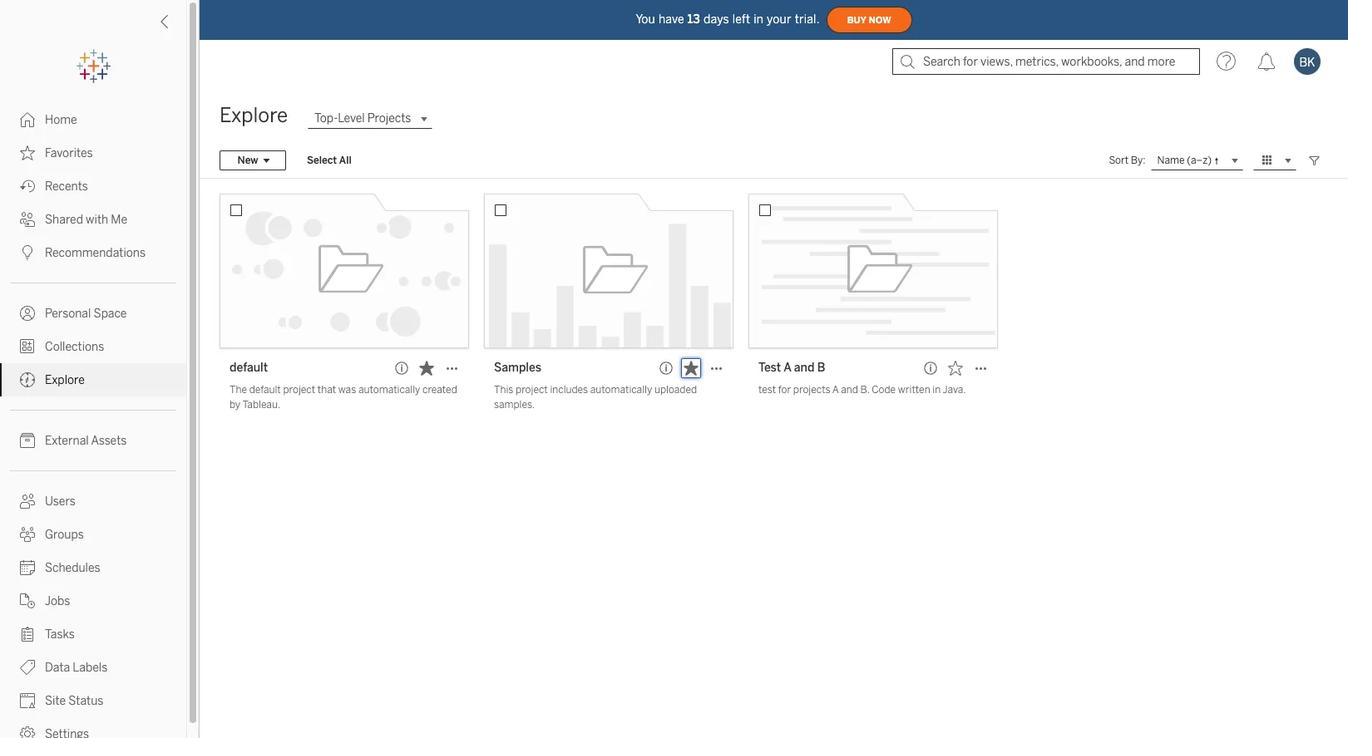 Task type: locate. For each thing, give the bounding box(es) containing it.
1 horizontal spatial and
[[841, 384, 859, 396]]

a right test
[[784, 361, 792, 375]]

default up tableau.
[[249, 384, 281, 396]]

sort
[[1109, 155, 1129, 166]]

this
[[494, 384, 514, 396]]

default up the
[[230, 361, 268, 375]]

tasks link
[[0, 618, 186, 651]]

1 horizontal spatial automatically
[[591, 384, 653, 396]]

explore
[[220, 103, 288, 127], [45, 374, 85, 388]]

and left b
[[794, 361, 815, 375]]

1 horizontal spatial a
[[833, 384, 839, 396]]

1 project from the left
[[283, 384, 315, 396]]

favorites
[[45, 146, 93, 161]]

new button
[[220, 151, 286, 171]]

explore up new popup button
[[220, 103, 288, 127]]

select all
[[307, 155, 352, 166]]

top-level projects button
[[308, 109, 433, 129]]

status
[[68, 695, 103, 709]]

site status
[[45, 695, 103, 709]]

includes
[[550, 384, 588, 396]]

site status link
[[0, 685, 186, 718]]

1 horizontal spatial explore
[[220, 103, 288, 127]]

with
[[86, 213, 108, 227]]

shared
[[45, 213, 83, 227]]

tasks
[[45, 628, 75, 642]]

grid view image
[[1261, 153, 1276, 168]]

groups
[[45, 528, 84, 542]]

top-
[[315, 111, 338, 126]]

explore inside explore "link"
[[45, 374, 85, 388]]

navigation panel element
[[0, 50, 186, 739]]

0 horizontal spatial project
[[283, 384, 315, 396]]

test
[[759, 361, 781, 375]]

automatically right "was"
[[359, 384, 420, 396]]

1 horizontal spatial project
[[516, 384, 548, 396]]

you have 13 days left in your trial.
[[636, 12, 820, 26]]

top-level projects
[[315, 111, 411, 126]]

1 vertical spatial default
[[249, 384, 281, 396]]

0 horizontal spatial explore
[[45, 374, 85, 388]]

0 vertical spatial and
[[794, 361, 815, 375]]

for
[[779, 384, 791, 396]]

2 project from the left
[[516, 384, 548, 396]]

recents
[[45, 180, 88, 194]]

external assets
[[45, 434, 127, 448]]

in
[[754, 12, 764, 26], [933, 384, 941, 396]]

jobs
[[45, 595, 70, 609]]

recommendations link
[[0, 236, 186, 270]]

project left that
[[283, 384, 315, 396]]

a right projects
[[833, 384, 839, 396]]

0 vertical spatial in
[[754, 12, 764, 26]]

name (a–z) button
[[1151, 151, 1244, 171]]

labels
[[73, 661, 108, 676]]

external assets link
[[0, 424, 186, 458]]

a
[[784, 361, 792, 375], [833, 384, 839, 396]]

projects
[[368, 111, 411, 126]]

1 vertical spatial explore
[[45, 374, 85, 388]]

in left the java.
[[933, 384, 941, 396]]

and
[[794, 361, 815, 375], [841, 384, 859, 396]]

samples.
[[494, 399, 535, 411]]

1 vertical spatial and
[[841, 384, 859, 396]]

site
[[45, 695, 66, 709]]

collections link
[[0, 330, 186, 364]]

you
[[636, 12, 656, 26]]

default
[[230, 361, 268, 375], [249, 384, 281, 396]]

0 horizontal spatial a
[[784, 361, 792, 375]]

left
[[733, 12, 751, 26]]

home
[[45, 113, 77, 127]]

and left b.
[[841, 384, 859, 396]]

recents link
[[0, 170, 186, 203]]

was
[[338, 384, 356, 396]]

1 vertical spatial in
[[933, 384, 941, 396]]

0 horizontal spatial in
[[754, 12, 764, 26]]

automatically inside the default project that was automatically created by tableau.
[[359, 384, 420, 396]]

now
[[869, 15, 892, 25]]

0 vertical spatial explore
[[220, 103, 288, 127]]

schedules
[[45, 562, 100, 576]]

project up samples.
[[516, 384, 548, 396]]

favorites link
[[0, 136, 186, 170]]

0 horizontal spatial automatically
[[359, 384, 420, 396]]

explore down collections in the left top of the page
[[45, 374, 85, 388]]

uploaded
[[655, 384, 697, 396]]

project
[[283, 384, 315, 396], [516, 384, 548, 396]]

2 automatically from the left
[[591, 384, 653, 396]]

name (a–z)
[[1158, 154, 1212, 166]]

1 automatically from the left
[[359, 384, 420, 396]]

automatically
[[359, 384, 420, 396], [591, 384, 653, 396]]

in right left
[[754, 12, 764, 26]]

samples
[[494, 361, 542, 375]]

the default project that was automatically created by tableau.
[[230, 384, 457, 411]]

automatically right "includes"
[[591, 384, 653, 396]]



Task type: vqa. For each thing, say whether or not it's contained in the screenshot.
the right Rate
no



Task type: describe. For each thing, give the bounding box(es) containing it.
test a and b
[[759, 361, 826, 375]]

have
[[659, 12, 685, 26]]

sort by:
[[1109, 155, 1146, 166]]

users link
[[0, 485, 186, 518]]

groups link
[[0, 518, 186, 552]]

13
[[688, 12, 701, 26]]

trial.
[[795, 12, 820, 26]]

data labels link
[[0, 651, 186, 685]]

0 vertical spatial default
[[230, 361, 268, 375]]

(a–z)
[[1188, 154, 1212, 166]]

home link
[[0, 103, 186, 136]]

that
[[318, 384, 336, 396]]

users
[[45, 495, 76, 509]]

by:
[[1131, 155, 1146, 166]]

test for projects a and b. code written in java.
[[759, 384, 967, 396]]

jobs link
[[0, 585, 186, 618]]

b.
[[861, 384, 870, 396]]

main navigation. press the up and down arrow keys to access links. element
[[0, 103, 186, 739]]

assets
[[91, 434, 127, 448]]

space
[[94, 307, 127, 321]]

1 vertical spatial a
[[833, 384, 839, 396]]

data labels
[[45, 661, 108, 676]]

automatically inside this project includes automatically uploaded samples.
[[591, 384, 653, 396]]

recommendations
[[45, 246, 146, 260]]

select
[[307, 155, 337, 166]]

all
[[339, 155, 352, 166]]

days
[[704, 12, 730, 26]]

new
[[238, 155, 258, 166]]

created
[[423, 384, 457, 396]]

collections
[[45, 340, 104, 354]]

default image
[[220, 194, 469, 349]]

project inside this project includes automatically uploaded samples.
[[516, 384, 548, 396]]

name
[[1158, 154, 1185, 166]]

default inside the default project that was automatically created by tableau.
[[249, 384, 281, 396]]

buy now
[[848, 15, 892, 25]]

projects
[[794, 384, 831, 396]]

me
[[111, 213, 127, 227]]

code
[[872, 384, 896, 396]]

samples image
[[484, 194, 734, 349]]

schedules link
[[0, 552, 186, 585]]

data
[[45, 661, 70, 676]]

explore link
[[0, 364, 186, 397]]

select all button
[[296, 151, 363, 171]]

personal space
[[45, 307, 127, 321]]

by
[[230, 399, 241, 411]]

java.
[[943, 384, 967, 396]]

test a and b image
[[749, 194, 998, 349]]

the
[[230, 384, 247, 396]]

project inside the default project that was automatically created by tableau.
[[283, 384, 315, 396]]

external
[[45, 434, 89, 448]]

0 horizontal spatial and
[[794, 361, 815, 375]]

shared with me link
[[0, 203, 186, 236]]

test
[[759, 384, 776, 396]]

written
[[898, 384, 931, 396]]

personal space link
[[0, 297, 186, 330]]

tableau.
[[243, 399, 281, 411]]

Search for views, metrics, workbooks, and more text field
[[893, 48, 1201, 75]]

shared with me
[[45, 213, 127, 227]]

your
[[767, 12, 792, 26]]

personal
[[45, 307, 91, 321]]

0 vertical spatial a
[[784, 361, 792, 375]]

1 horizontal spatial in
[[933, 384, 941, 396]]

buy now button
[[827, 7, 912, 33]]

b
[[818, 361, 826, 375]]

buy
[[848, 15, 867, 25]]

level
[[338, 111, 365, 126]]

this project includes automatically uploaded samples.
[[494, 384, 697, 411]]



